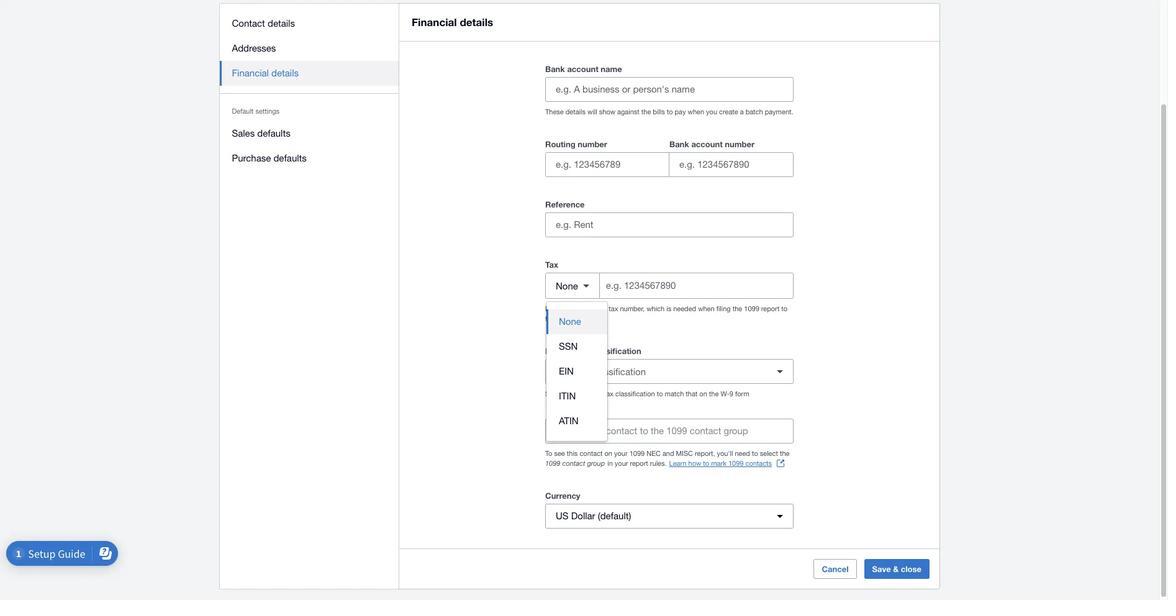 Task type: vqa. For each thing, say whether or not it's contained in the screenshot.
REPORT inside the To see this contact on your 1099 NEC and MISC report, you'll need to select the 1099 contact group in your report rules. Learn how to mark 1099 contacts
yes



Task type: locate. For each thing, give the bounding box(es) containing it.
your up irs.
[[563, 305, 577, 312]]

1099
[[744, 305, 760, 312], [667, 425, 687, 436], [630, 450, 645, 457], [545, 459, 561, 467], [729, 460, 744, 467]]

itin button
[[547, 384, 607, 409]]

pay
[[675, 108, 686, 116]]

classification inside popup button
[[592, 366, 646, 377]]

1 vertical spatial defaults
[[274, 153, 307, 163]]

to see this contact on your 1099 nec and misc report, you'll need to select the 1099 contact group in your report rules. learn how to mark 1099 contacts
[[545, 450, 790, 467]]

1 vertical spatial none
[[559, 316, 581, 327]]

none down enter
[[559, 316, 581, 327]]

none down tax
[[556, 280, 578, 291]]

save & close
[[872, 564, 922, 574]]

0 horizontal spatial this
[[567, 450, 578, 457]]

1 vertical spatial group
[[587, 459, 605, 467]]

1 vertical spatial a
[[585, 366, 590, 377]]

0 horizontal spatial number
[[578, 139, 607, 149]]

the left w-
[[709, 390, 719, 398]]

1 horizontal spatial on
[[700, 390, 707, 398]]

classification left match
[[616, 390, 655, 398]]

learn how to mark 1099 contacts link
[[669, 458, 785, 468]]

tax up ein "button"
[[576, 346, 588, 356]]

federal
[[582, 390, 602, 398]]

0 horizontal spatial group
[[587, 459, 605, 467]]

addresses button
[[220, 36, 399, 61]]

1 horizontal spatial report
[[761, 305, 780, 312]]

bank for bank account number
[[670, 139, 689, 149]]

1 number from the left
[[578, 139, 607, 149]]

0 horizontal spatial bank
[[545, 64, 565, 74]]

2 vertical spatial tax
[[604, 390, 614, 398]]

account up bank account number field
[[692, 139, 723, 149]]

1 vertical spatial bank
[[670, 139, 689, 149]]

1 vertical spatial financial
[[232, 68, 269, 78]]

that
[[686, 390, 698, 398]]

the inside to see this contact on your 1099 nec and misc report, you'll need to select the 1099 contact group in your report rules. learn how to mark 1099 contacts
[[780, 450, 790, 457]]

menu
[[220, 4, 399, 178]]

1099 left nec
[[630, 450, 645, 457]]

number
[[578, 139, 607, 149], [725, 139, 755, 149]]

contact up report,
[[690, 425, 721, 436]]

1 vertical spatial your
[[614, 450, 628, 457]]

to down report,
[[703, 460, 709, 467]]

0 vertical spatial group
[[545, 137, 794, 177]]

0 vertical spatial none
[[556, 280, 578, 291]]

1 vertical spatial when
[[698, 305, 715, 312]]

Reference field
[[546, 213, 793, 237]]

misc
[[676, 450, 693, 457]]

on up in
[[605, 450, 612, 457]]

0 vertical spatial account
[[567, 64, 599, 74]]

bank for bank account name
[[545, 64, 565, 74]]

which
[[647, 305, 665, 312]]

report inside to see this contact on your 1099 nec and misc report, you'll need to select the 1099 contact group in your report rules. learn how to mark 1099 contacts
[[630, 460, 648, 467]]

contact down add
[[580, 450, 603, 457]]

0 vertical spatial financial details
[[412, 16, 493, 29]]

need
[[735, 450, 750, 457]]

number up routing number field
[[578, 139, 607, 149]]

0 vertical spatial bank
[[545, 64, 565, 74]]

classification down federal tax classification
[[592, 366, 646, 377]]

the left the bills
[[642, 108, 651, 116]]

name
[[601, 64, 622, 74]]

a right select
[[585, 366, 590, 377]]

1099 down to
[[545, 459, 561, 467]]

tax left number,
[[609, 305, 618, 312]]

default settings
[[232, 107, 280, 115]]

1 vertical spatial classification
[[592, 366, 646, 377]]

0 vertical spatial tax
[[609, 305, 618, 312]]

1 horizontal spatial number
[[725, 139, 755, 149]]

defaults down settings
[[258, 128, 291, 139]]

0 vertical spatial this
[[589, 425, 604, 436]]

classification
[[591, 346, 642, 356], [592, 366, 646, 377], [616, 390, 655, 398]]

&
[[893, 564, 899, 574]]

details
[[460, 16, 493, 29], [268, 18, 295, 29], [272, 68, 299, 78], [566, 108, 586, 116]]

in
[[608, 460, 613, 467]]

1 vertical spatial this
[[567, 450, 578, 457]]

enter
[[545, 305, 561, 312]]

ein
[[559, 366, 574, 376]]

contact's
[[579, 305, 607, 312]]

1 horizontal spatial financial
[[412, 16, 457, 29]]

0 horizontal spatial account
[[567, 64, 599, 74]]

1 vertical spatial financial details
[[232, 68, 299, 78]]

0 horizontal spatial a
[[585, 366, 590, 377]]

your
[[563, 305, 577, 312], [614, 450, 628, 457], [615, 460, 628, 467]]

contact
[[606, 425, 638, 436], [690, 425, 721, 436], [580, 450, 603, 457], [562, 459, 585, 467]]

0 vertical spatial report
[[761, 305, 780, 312]]

is
[[667, 305, 672, 312]]

currency
[[545, 491, 581, 501]]

your left nec
[[614, 450, 628, 457]]

Tax text field
[[605, 274, 793, 298]]

sales
[[232, 128, 255, 139]]

this right add
[[589, 425, 604, 436]]

0 vertical spatial classification
[[591, 346, 642, 356]]

to inside enter your contact's tax number, which is needed when filing the 1099 report to the irs.
[[782, 305, 788, 312]]

1 horizontal spatial account
[[692, 139, 723, 149]]

us
[[556, 511, 569, 521]]

report
[[761, 305, 780, 312], [630, 460, 648, 467]]

bank account number
[[670, 139, 755, 149]]

0 horizontal spatial report
[[630, 460, 648, 467]]

1 vertical spatial group
[[547, 302, 607, 441]]

on right that
[[700, 390, 707, 398]]

bank down "pay"
[[670, 139, 689, 149]]

number,
[[620, 305, 645, 312]]

a inside popup button
[[585, 366, 590, 377]]

to left "pay"
[[667, 108, 673, 116]]

0 horizontal spatial financial details
[[232, 68, 299, 78]]

0 vertical spatial your
[[563, 305, 577, 312]]

1099 up the 'misc'
[[667, 425, 687, 436]]

0 horizontal spatial financial
[[232, 68, 269, 78]]

0 vertical spatial group
[[724, 425, 748, 436]]

1099 right filing on the bottom right of the page
[[744, 305, 760, 312]]

group up need
[[724, 425, 748, 436]]

ssn button
[[547, 334, 607, 359]]

contact
[[232, 18, 265, 29]]

1 vertical spatial on
[[605, 450, 612, 457]]

none inside button
[[559, 316, 581, 327]]

tax for federal tax classification
[[604, 390, 614, 398]]

bank up these on the top left of page
[[545, 64, 565, 74]]

when left filing on the bottom right of the page
[[698, 305, 715, 312]]

select
[[760, 450, 778, 457]]

0 vertical spatial a
[[740, 108, 744, 116]]

mark
[[711, 460, 727, 467]]

list box
[[547, 302, 607, 441]]

sales defaults
[[232, 128, 291, 139]]

group
[[545, 137, 794, 177], [547, 302, 607, 441]]

the left federal
[[570, 390, 580, 398]]

the
[[642, 108, 651, 116], [733, 305, 742, 312], [545, 315, 555, 322], [570, 390, 580, 398], [709, 390, 719, 398], [651, 425, 664, 436], [780, 450, 790, 457]]

0 vertical spatial defaults
[[258, 128, 291, 139]]

save & close button
[[864, 559, 930, 579]]

to
[[667, 108, 673, 116], [782, 305, 788, 312], [657, 390, 663, 398], [640, 425, 648, 436], [752, 450, 758, 457], [703, 460, 709, 467]]

1 horizontal spatial a
[[740, 108, 744, 116]]

tax right federal
[[604, 390, 614, 398]]

classification up select a classification
[[591, 346, 642, 356]]

1 horizontal spatial financial details
[[412, 16, 493, 29]]

purchase defaults button
[[220, 146, 399, 171]]

group left in
[[587, 459, 605, 467]]

tax
[[609, 305, 618, 312], [576, 346, 588, 356], [604, 390, 614, 398]]

account
[[567, 64, 599, 74], [692, 139, 723, 149]]

tax inside enter your contact's tax number, which is needed when filing the 1099 report to the irs.
[[609, 305, 618, 312]]

2 vertical spatial your
[[615, 460, 628, 467]]

1 horizontal spatial group
[[724, 425, 748, 436]]

Routing number field
[[546, 153, 669, 176]]

1099 down need
[[729, 460, 744, 467]]

classification for select a classification
[[592, 366, 646, 377]]

to right filing on the bottom right of the page
[[782, 305, 788, 312]]

contact details
[[232, 18, 295, 29]]

financial
[[412, 16, 457, 29], [232, 68, 269, 78]]

this right "see"
[[567, 450, 578, 457]]

contact details button
[[220, 11, 399, 36]]

a left batch
[[740, 108, 744, 116]]

1 horizontal spatial this
[[589, 425, 604, 436]]

0 vertical spatial when
[[688, 108, 704, 116]]

the up nec
[[651, 425, 664, 436]]

default
[[232, 107, 254, 115]]

report right filing on the bottom right of the page
[[761, 305, 780, 312]]

1 horizontal spatial bank
[[670, 139, 689, 149]]

defaults down sales defaults button
[[274, 153, 307, 163]]

none inside popup button
[[556, 280, 578, 291]]

account for name
[[567, 64, 599, 74]]

your right in
[[615, 460, 628, 467]]

the right select
[[780, 450, 790, 457]]

1 vertical spatial account
[[692, 139, 723, 149]]

group containing none
[[547, 302, 607, 441]]

us dollar (default)
[[556, 511, 631, 521]]

1 vertical spatial report
[[630, 460, 648, 467]]

when
[[688, 108, 704, 116], [698, 305, 715, 312]]

atin
[[559, 416, 579, 426]]

classification for federal tax classification
[[591, 346, 642, 356]]

and
[[663, 450, 674, 457]]

none
[[556, 280, 578, 291], [559, 316, 581, 327]]

account left name
[[567, 64, 599, 74]]

0 horizontal spatial on
[[605, 450, 612, 457]]

the right filing on the bottom right of the page
[[733, 305, 742, 312]]

report down nec
[[630, 460, 648, 467]]

number up bank account number field
[[725, 139, 755, 149]]

group
[[724, 425, 748, 436], [587, 459, 605, 467]]

to
[[545, 450, 552, 457]]

when left you
[[688, 108, 704, 116]]



Task type: describe. For each thing, give the bounding box(es) containing it.
reference
[[545, 199, 585, 209]]

atin button
[[547, 409, 607, 434]]

contact up in
[[606, 425, 638, 436]]

routing
[[545, 139, 576, 149]]

you'll
[[717, 450, 733, 457]]

none button
[[546, 273, 600, 298]]

nec
[[647, 450, 661, 457]]

dollar
[[571, 511, 595, 521]]

9
[[730, 390, 734, 398]]

rules.
[[650, 460, 667, 467]]

batch
[[746, 108, 763, 116]]

save
[[872, 564, 891, 574]]

enter your contact's tax number, which is needed when filing the 1099 report to the irs.
[[545, 305, 788, 322]]

federal tax classification
[[545, 346, 642, 356]]

contact down "see"
[[562, 459, 585, 467]]

2 vertical spatial classification
[[616, 390, 655, 398]]

w-
[[721, 390, 730, 398]]

will
[[588, 108, 597, 116]]

bank account name
[[545, 64, 622, 74]]

contacts
[[746, 460, 772, 467]]

none button
[[547, 309, 607, 334]]

to up contacts
[[752, 450, 758, 457]]

on inside to see this contact on your 1099 nec and misc report, you'll need to select the 1099 contact group in your report rules. learn how to mark 1099 contacts
[[605, 450, 612, 457]]

none for none button
[[559, 316, 581, 327]]

against
[[617, 108, 640, 116]]

irs.
[[557, 315, 570, 322]]

cancel button
[[814, 559, 857, 579]]

tax
[[545, 260, 558, 270]]

tax for tax
[[609, 305, 618, 312]]

financial details inside button
[[232, 68, 299, 78]]

needed
[[673, 305, 696, 312]]

you
[[706, 108, 717, 116]]

settings
[[256, 107, 280, 115]]

to left match
[[657, 390, 663, 398]]

Bank account name field
[[546, 78, 793, 101]]

account for number
[[692, 139, 723, 149]]

list box containing none
[[547, 302, 607, 441]]

ein button
[[547, 359, 607, 384]]

report inside enter your contact's tax number, which is needed when filing the 1099 report to the irs.
[[761, 305, 780, 312]]

close
[[901, 564, 922, 574]]

Bank account number field
[[670, 153, 793, 176]]

add
[[569, 425, 586, 436]]

how
[[689, 460, 701, 467]]

match
[[665, 390, 684, 398]]

select
[[556, 366, 582, 377]]

addresses
[[232, 43, 276, 53]]

none for none popup button
[[556, 280, 578, 291]]

menu containing contact details
[[220, 4, 399, 178]]

group inside to see this contact on your 1099 nec and misc report, you'll need to select the 1099 contact group in your report rules. learn how to mark 1099 contacts
[[587, 459, 605, 467]]

financial inside financial details button
[[232, 68, 269, 78]]

0 vertical spatial on
[[700, 390, 707, 398]]

show
[[599, 108, 616, 116]]

these details will show against the bills to pay when you create a batch payment.
[[545, 108, 794, 116]]

group containing routing number
[[545, 137, 794, 177]]

bills
[[653, 108, 665, 116]]

this inside to see this contact on your 1099 nec and misc report, you'll need to select the 1099 contact group in your report rules. learn how to mark 1099 contacts
[[567, 450, 578, 457]]

specify
[[545, 390, 568, 398]]

filing
[[717, 305, 731, 312]]

defaults for purchase defaults
[[274, 153, 307, 163]]

financial details button
[[220, 61, 399, 86]]

learn
[[669, 460, 687, 467]]

ssn
[[559, 341, 578, 352]]

specify the federal tax classification to match that on the w-9 form
[[545, 390, 750, 398]]

purchase defaults
[[232, 153, 307, 163]]

1 vertical spatial tax
[[576, 346, 588, 356]]

see
[[554, 450, 565, 457]]

cancel
[[822, 564, 849, 574]]

(default)
[[598, 511, 631, 521]]

select a classification
[[556, 366, 646, 377]]

2 number from the left
[[725, 139, 755, 149]]

payment.
[[765, 108, 794, 116]]

sales defaults button
[[220, 121, 399, 146]]

the down enter
[[545, 315, 555, 322]]

to up nec
[[640, 425, 648, 436]]

purchase
[[232, 153, 271, 163]]

itin
[[559, 391, 576, 401]]

add this contact to the 1099 contact group
[[569, 425, 748, 436]]

defaults for sales defaults
[[258, 128, 291, 139]]

your inside enter your contact's tax number, which is needed when filing the 1099 report to the irs.
[[563, 305, 577, 312]]

form
[[735, 390, 750, 398]]

1099 inside enter your contact's tax number, which is needed when filing the 1099 report to the irs.
[[744, 305, 760, 312]]

create
[[719, 108, 738, 116]]

routing number
[[545, 139, 607, 149]]

report,
[[695, 450, 715, 457]]

0 vertical spatial financial
[[412, 16, 457, 29]]

when inside enter your contact's tax number, which is needed when filing the 1099 report to the irs.
[[698, 305, 715, 312]]

these
[[545, 108, 564, 116]]

select a classification button
[[545, 359, 794, 384]]

reference group
[[545, 197, 794, 237]]

federal
[[545, 346, 574, 356]]



